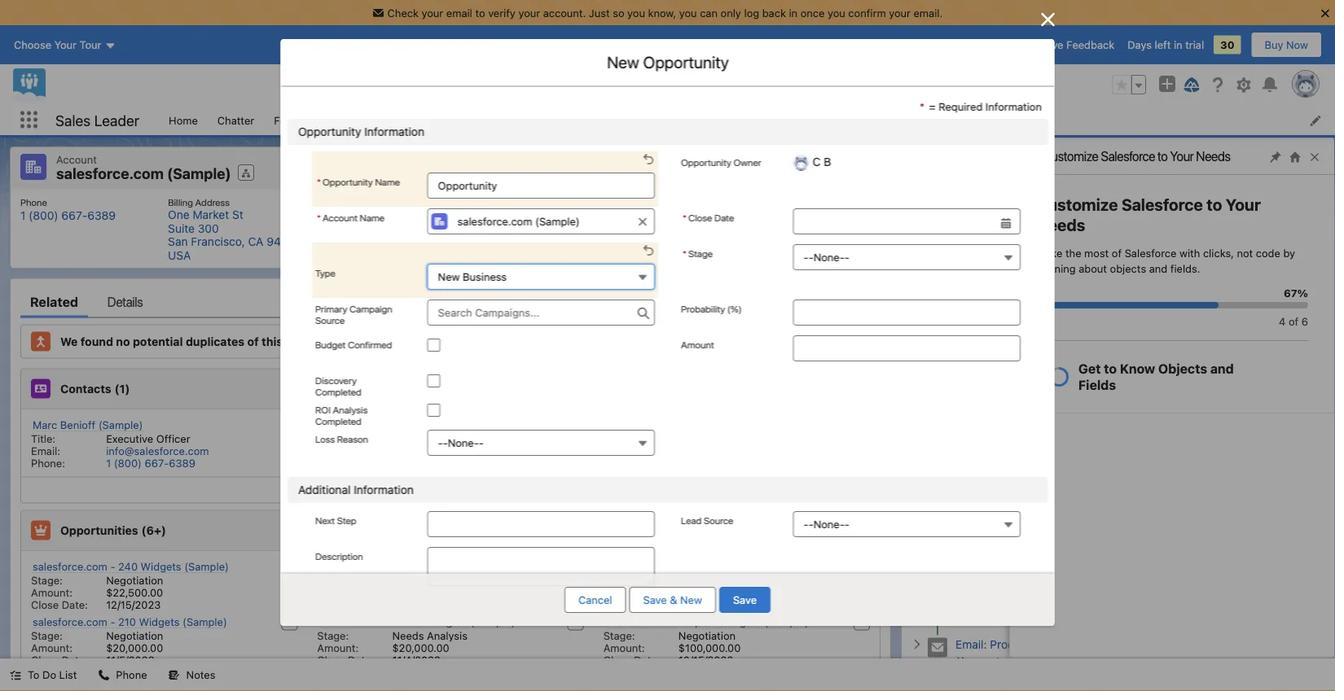 Task type: locate. For each thing, give the bounding box(es) containing it.
1 horizontal spatial group
[[1112, 75, 1146, 95]]

reason
[[337, 433, 368, 445]]

date: inside salesforce.com - 210 widgets (sample) element
[[62, 655, 88, 667]]

(1)
[[115, 382, 130, 396]]

0 horizontal spatial 1
[[20, 209, 26, 222]]

analysis up save button
[[713, 575, 754, 587]]

salesforce.com - 240 widgets (sample)
[[33, 561, 229, 573]]

2 text default image from the left
[[168, 670, 180, 682]]

1 vertical spatial contacts
[[60, 382, 111, 396]]

2023
[[991, 569, 1019, 581]]

information up step
[[353, 484, 413, 497]]

0 vertical spatial customize
[[1043, 149, 1099, 164]]

1 vertical spatial none-
[[447, 437, 479, 449]]

* down the * opportunity name in the left of the page
[[317, 212, 321, 223]]

marc inside send follow up email for customer conference (sample) you had a task with marc benioff (sample)
[[1057, 616, 1082, 629]]

$20,000.00 inside the salesforce.com - 200 widgets (sample) element
[[392, 642, 449, 655]]

customize salesforce to your needs
[[1043, 149, 1231, 164], [1036, 195, 1261, 235]]

source
[[315, 314, 344, 326], [704, 515, 733, 526]]

4 you from the top
[[957, 655, 976, 668]]

negotiation amount: down 210
[[31, 630, 163, 655]]

potential
[[133, 335, 183, 349]]

salesforce.com - 200 widgets (sample) link
[[319, 616, 515, 629]]

2 upcoming from the top
[[1020, 507, 1068, 519]]

2 your from the left
[[519, 7, 540, 19]]

analysis down 'discovery completed'
[[332, 404, 367, 416]]

needs left delete
[[1196, 149, 1231, 164]]

1 horizontal spatial you
[[679, 7, 697, 19]]

of left this
[[247, 335, 259, 349]]

close for salesforce.com - 240 widgets (sample)
[[31, 599, 59, 611]]

0 vertical spatial upcoming
[[1020, 466, 1068, 479]]

email image
[[928, 639, 948, 658]]

0 vertical spatial (800)
[[29, 209, 58, 222]]

none- inside lead source --none--
[[813, 519, 844, 531]]

none-
[[813, 251, 844, 264], [447, 437, 479, 449], [813, 519, 844, 531]]

1 vertical spatial information
[[364, 125, 424, 139]]

Primary Campaign Source text field
[[427, 300, 655, 326]]

amount: inside salesforce.com - 210 widgets (sample) element
[[31, 642, 72, 655]]

* left date at the top right of the page
[[682, 212, 686, 223]]

about
[[1079, 263, 1107, 275]]

1 vertical spatial 667-
[[145, 457, 169, 470]]

tab list containing related
[[20, 286, 881, 318]]

info@salesforce.com phone:
[[31, 445, 209, 470]]

0 horizontal spatial email:
[[31, 445, 60, 457]]

list containing one market st
[[11, 189, 1325, 268]]

filters:
[[1083, 361, 1116, 373]]

owner for account owner
[[581, 196, 609, 208]]

marc up title:
[[33, 419, 57, 431]]

6389 inside marc benioff (sample) element
[[169, 457, 196, 470]]

negotiation for 210
[[106, 630, 163, 642]]

marc benioff (sample) link for send
[[1057, 616, 1168, 629]]

your right verify
[[519, 7, 540, 19]]

negotiation amount: inside salesforce.com - 240 widgets (sample) element
[[31, 575, 163, 599]]

1 tab list from the left
[[20, 286, 881, 318]]

1 save from the left
[[643, 594, 667, 607]]

all left 'types'
[[1237, 361, 1249, 373]]

contacts inside contacts link
[[812, 114, 857, 126]]

task inside send follow up email for customer conference (sample) you had a task with marc benioff (sample)
[[1009, 615, 1029, 627]]

$20,000.00 close date: up list
[[31, 642, 163, 667]]

0 horizontal spatial phone
[[20, 196, 47, 208]]

0 vertical spatial contacts
[[812, 114, 857, 126]]

account right view
[[1080, 162, 1121, 175]]

negotiation amount:
[[31, 575, 163, 599], [31, 630, 163, 655], [603, 630, 736, 655]]

94105
[[267, 235, 300, 248]]

None text field
[[427, 173, 655, 199]]

marc benioff (sample) link down send follow up email for customer conference (sample) you had a task with marc benioff (sample)
[[1061, 657, 1172, 670]]

marc benioff (sample) link down customer
[[1057, 616, 1168, 629]]

2 $20,000.00 from the left
[[392, 642, 449, 655]]

task for opportunities
[[1071, 507, 1092, 519]]

1 horizontal spatial opportunities
[[608, 114, 675, 126]]

completed up loss
[[315, 416, 361, 427]]

1 vertical spatial source
[[704, 515, 733, 526]]

0 vertical spatial name
[[375, 176, 400, 187]]

salesforce.com - 210 widgets (sample) link
[[33, 616, 227, 629]]

amount: for salesforce.com - 240 widgets (sample)
[[31, 587, 72, 599]]

0 horizontal spatial analysis
[[332, 404, 367, 416]]

types
[[1252, 361, 1279, 373]]

1 horizontal spatial analysis
[[427, 630, 468, 642]]

search... button
[[479, 72, 805, 98]]

contacts inside related tab panel
[[60, 382, 111, 396]]

check your email to verify your account. just so you know, you can only log back in once you confirm your email.
[[388, 7, 943, 19]]

0 horizontal spatial needs analysis amount:
[[317, 630, 468, 655]]

amount: inside salesforce.com - 320 widgets (sample) element
[[603, 587, 645, 599]]

information up assets
[[985, 100, 1042, 112]]

close
[[688, 212, 712, 223], [31, 599, 59, 611], [603, 599, 631, 611], [31, 655, 59, 667], [317, 655, 345, 667], [603, 655, 631, 667]]

1 vertical spatial 1
[[106, 457, 111, 470]]

tab list down business
[[20, 286, 881, 318]]

negotiation amount: down 240
[[31, 575, 163, 599]]

campaigns list item
[[706, 105, 802, 135]]

upcoming
[[1020, 466, 1068, 479], [1020, 507, 1068, 519]]

1 horizontal spatial $20,000.00
[[392, 642, 449, 655]]

your down delete button
[[1226, 195, 1261, 214]]

0 vertical spatial 6389
[[87, 209, 116, 222]]

name up website
[[375, 176, 400, 187]]

email: up sent
[[956, 638, 987, 652]]

owner up b
[[581, 196, 609, 208]]

days
[[1128, 39, 1152, 51]]

$22,500.00 close date:
[[31, 587, 163, 611]]

phone
[[20, 196, 47, 208], [116, 669, 147, 682]]

stage: inside the salesforce.com - 200 widgets (sample) element
[[317, 630, 349, 642]]

0 horizontal spatial (800)
[[29, 209, 58, 222]]

$20,000.00 close date: down 200
[[317, 642, 449, 667]]

phone inside the phone 1 (800) 667-6389
[[20, 196, 47, 208]]

edit
[[1198, 162, 1217, 175]]

2 vertical spatial marc benioff (sample) link
[[1061, 657, 1172, 670]]

1 horizontal spatial contacts
[[812, 114, 857, 126]]

date: inside $100,000.00 close date:
[[634, 655, 660, 667]]

1 upcoming from the top
[[1020, 466, 1068, 479]]

text default image inside the notes button
[[168, 670, 180, 682]]

date: up the salesforce.com - 210 widgets (sample)
[[62, 599, 88, 611]]

accounts link
[[511, 105, 577, 135]]

task
[[1071, 466, 1092, 479], [1071, 507, 1092, 519], [1009, 615, 1029, 627]]

0 vertical spatial opportunities
[[608, 114, 675, 126]]

1 vertical spatial needs analysis amount:
[[317, 630, 468, 655]]

you right once
[[828, 7, 846, 19]]

email
[[446, 7, 472, 19], [1036, 597, 1064, 611], [1018, 655, 1044, 668]]

discuss partnership opportunities (sample)
[[979, 490, 1207, 503]]

st
[[232, 208, 243, 222]]

0 vertical spatial have
[[979, 466, 1002, 479]]

$20,000.00 close date: for 11/4/2023
[[317, 642, 449, 667]]

$20,000.00 close date: inside the salesforce.com - 200 widgets (sample) element
[[317, 642, 449, 667]]

text default image inside phone button
[[98, 670, 109, 682]]

$20,000.00 close date: inside salesforce.com - 210 widgets (sample) element
[[31, 642, 163, 667]]

stage: for salesforce.com - 240 widgets (sample)
[[31, 575, 63, 587]]

close for salesforce.com - 200 widgets (sample)
[[317, 655, 345, 667]]

1 horizontal spatial of
[[1112, 247, 1122, 259]]

1 vertical spatial list
[[11, 189, 1325, 268]]

budget
[[315, 339, 345, 350]]

widgets down 12/15/2023
[[139, 616, 180, 629]]

widgets right 200
[[427, 616, 468, 629]]

2 vertical spatial email
[[1018, 655, 1044, 668]]

text default image for notes
[[168, 670, 180, 682]]

1 all from the left
[[1119, 361, 1131, 373]]

date: up list
[[62, 655, 88, 667]]

negotiation amount: for $20,000.00
[[31, 630, 163, 655]]

opportunities inside related tab panel
[[60, 524, 138, 538]]

benioff down send follow up email for customer conference (sample) you had a task with marc benioff (sample)
[[1089, 657, 1124, 669]]

salesforce.com down $34,000.00 close date:
[[605, 616, 680, 629]]

negotiation inside salesforce.com - 240 widgets (sample) element
[[106, 575, 163, 587]]

0 horizontal spatial source
[[315, 314, 344, 326]]

can
[[700, 7, 718, 19]]

$20,000.00 inside salesforce.com - 210 widgets (sample) element
[[106, 642, 163, 655]]

you right so
[[627, 7, 645, 19]]

type new business
[[315, 267, 506, 283]]

0 horizontal spatial group
[[681, 209, 1020, 235]]

widgets inside "link"
[[721, 616, 761, 629]]

1 completed from the top
[[315, 386, 361, 398]]

make
[[1036, 247, 1063, 259]]

none- for * stage --none--
[[813, 251, 844, 264]]

2 have from the top
[[979, 507, 1002, 519]]

1 horizontal spatial all
[[1166, 361, 1179, 373]]

in right "back"
[[789, 7, 798, 19]]

your
[[1170, 149, 1194, 164], [1226, 195, 1261, 214]]

the
[[1066, 247, 1082, 259]]

close inside $100,000.00 close date:
[[603, 655, 631, 667]]

text default image down 11/5/2023
[[98, 670, 109, 682]]

stage: inside salesforce.com - 210 widgets (sample) element
[[31, 630, 63, 642]]

needs analysis amount: inside salesforce.com - 320 widgets (sample) element
[[603, 575, 754, 599]]

0 horizontal spatial $20,000.00
[[106, 642, 163, 655]]

negotiation amount: down '1,000'
[[603, 630, 736, 655]]

2 you have an upcoming task with from the top
[[957, 507, 1118, 519]]

amount: inside salesforce.com - 1,000 widgets (sample) element
[[603, 642, 645, 655]]

$20,000.00
[[106, 642, 163, 655], [392, 642, 449, 655]]

1
[[20, 209, 26, 222], [106, 457, 111, 470]]

completed
[[315, 386, 361, 398], [315, 416, 361, 427]]

roi analysis completed
[[315, 404, 367, 427]]

your right check
[[422, 7, 443, 19]]

task down call marc to schedule demo (sample) "link"
[[1071, 466, 1092, 479]]

text default image
[[10, 670, 21, 682]]

1 vertical spatial upcoming
[[1020, 507, 1068, 519]]

needs analysis amount: inside the salesforce.com - 200 widgets (sample) element
[[317, 630, 468, 655]]

salesforce.com up $22,500.00 close date:
[[33, 561, 107, 573]]

close inside $34,000.00 close date:
[[603, 599, 631, 611]]

needs analysis amount: for $20,000.00
[[317, 630, 468, 655]]

status
[[912, 683, 1315, 692]]

salesforce.com
[[56, 165, 164, 183], [33, 561, 107, 573], [319, 561, 394, 573], [605, 561, 680, 573], [33, 616, 107, 629], [319, 616, 394, 629], [605, 616, 680, 629]]

2 save from the left
[[733, 594, 757, 607]]

to do list button
[[0, 659, 87, 692]]

(%)
[[727, 303, 742, 314]]

forecasts
[[274, 114, 322, 126]]

date: for 10/15/2023
[[634, 655, 660, 667]]

6389 down salesforce.com (sample)
[[87, 209, 116, 222]]

stage: inside salesforce.com - 320 widgets (sample) element
[[603, 575, 635, 587]]

10/15/2023
[[679, 655, 734, 667]]

your left edit
[[1170, 149, 1194, 164]]

3 you from the left
[[828, 7, 846, 19]]

your left email.
[[889, 7, 911, 19]]

0 horizontal spatial text default image
[[98, 670, 109, 682]]

needs down 200
[[392, 630, 424, 642]]

3 you from the top
[[957, 615, 976, 627]]

salesforce down hierarchy
[[1122, 195, 1203, 214]]

you right task icon
[[957, 507, 976, 519]]

send
[[956, 597, 983, 611]]

0 vertical spatial completed
[[315, 386, 361, 398]]

close inside $22,500.00 close date:
[[31, 599, 59, 611]]

date:
[[62, 599, 88, 611], [634, 599, 660, 611], [62, 655, 88, 667], [348, 655, 374, 667], [634, 655, 660, 667]]

you left sent
[[957, 655, 976, 668]]

name for * account name
[[359, 212, 384, 223]]

date: for 12/15/2023
[[62, 599, 88, 611]]

dashboards list item
[[332, 105, 432, 135]]

1 horizontal spatial 1
[[106, 457, 111, 470]]

* inside group
[[682, 212, 686, 223]]

salesforce.com for salesforce.com - 350 widgets (sample)
[[319, 561, 394, 573]]

officer
[[156, 433, 190, 445]]

email: product demo (sample) you sent an email to marc benioff (sample)
[[956, 638, 1172, 669]]

salesforce.com - 240 widgets (sample) link
[[33, 561, 229, 574]]

left
[[1155, 39, 1171, 51]]

list
[[159, 105, 1335, 135], [11, 189, 1325, 268]]

usa
[[168, 248, 191, 262]]

content
[[897, 114, 937, 126]]

none- inside * stage --none--
[[813, 251, 844, 264]]

clicks,
[[1203, 247, 1234, 259]]

information for opportunity information
[[364, 125, 424, 139]]

opportunities (6+)
[[60, 524, 166, 538]]

save inside button
[[733, 594, 757, 607]]

just
[[589, 7, 610, 19]]

source inside primary campaign source
[[315, 314, 344, 326]]

0 vertical spatial of
[[1112, 247, 1122, 259]]

one
[[168, 208, 190, 222]]

amount: inside salesforce.com - 240 widgets (sample) element
[[31, 587, 72, 599]]

phone for phone 1 (800) 667-6389
[[20, 196, 47, 208]]

1 vertical spatial phone
[[116, 669, 147, 682]]

group up the --none-- button
[[681, 209, 1020, 235]]

2 vertical spatial benioff
[[1089, 657, 1124, 669]]

3 all from the left
[[1237, 361, 1249, 373]]

lead
[[681, 515, 701, 526]]

chatter link for activity "link"
[[999, 286, 1038, 318]]

1 horizontal spatial your
[[519, 7, 540, 19]]

* inside * stage --none--
[[682, 248, 686, 259]]

negotiation inside salesforce.com - 1,000 widgets (sample) element
[[679, 630, 736, 642]]

in
[[789, 7, 798, 19], [1174, 39, 1183, 51]]

upcoming for marc
[[1020, 466, 1068, 479]]

* left =
[[919, 100, 924, 112]]

date: left &
[[634, 599, 660, 611]]

email: inside the executive officer email:
[[31, 445, 60, 457]]

1 vertical spatial chatter link
[[999, 286, 1038, 318]]

an inside email: product demo (sample) you sent an email to marc benioff (sample)
[[1003, 655, 1015, 668]]

0 horizontal spatial opportunities
[[60, 524, 138, 538]]

opportunities list item
[[598, 105, 706, 135]]

0 vertical spatial phone
[[20, 196, 47, 208]]

text default image
[[98, 670, 109, 682], [168, 670, 180, 682]]

benioff up the executive officer email:
[[60, 419, 95, 431]]

0 horizontal spatial all
[[1119, 361, 1131, 373]]

benioff
[[60, 419, 95, 431], [1085, 616, 1120, 629], [1089, 657, 1124, 669]]

email: inside email: product demo (sample) you sent an email to marc benioff (sample)
[[956, 638, 987, 652]]

executive officer email:
[[31, 433, 190, 457]]

by
[[1284, 247, 1296, 259]]

- inside "link"
[[683, 616, 688, 629]]

chatter right home
[[217, 114, 254, 126]]

• right time
[[1159, 361, 1164, 373]]

you inside email: product demo (sample) you sent an email to marc benioff (sample)
[[957, 655, 976, 668]]

0 horizontal spatial chatter
[[217, 114, 254, 126]]

an for partnership
[[1005, 507, 1017, 519]]

1 horizontal spatial chatter
[[999, 294, 1038, 310]]

new inside type new business
[[438, 271, 460, 283]]

0 vertical spatial you have an upcoming task with
[[957, 466, 1118, 479]]

analysis down the salesforce.com - 200 widgets (sample) link
[[427, 630, 468, 642]]

* for * = required information
[[919, 100, 924, 112]]

none- inside loss reason --none--
[[447, 437, 479, 449]]

1 vertical spatial customize
[[1036, 195, 1118, 214]]

assets
[[956, 114, 989, 126]]

1 horizontal spatial chatter link
[[999, 286, 1038, 318]]

2 vertical spatial information
[[353, 484, 413, 497]]

date: left the 11/4/2023
[[348, 655, 374, 667]]

0 horizontal spatial your
[[422, 7, 443, 19]]

source up budget at the left
[[315, 314, 344, 326]]

widgets right 240
[[141, 561, 181, 573]]

1 vertical spatial in
[[1174, 39, 1183, 51]]

have down call
[[979, 466, 1002, 479]]

667- inside marc benioff (sample) element
[[145, 457, 169, 470]]

needs analysis amount: for $34,000.00
[[603, 575, 754, 599]]

salesforce.com down $22,500.00 close date:
[[33, 616, 107, 629]]

stage: for salesforce.com - 210 widgets (sample)
[[31, 630, 63, 642]]

1 horizontal spatial phone
[[116, 669, 147, 682]]

0 vertical spatial your
[[1170, 149, 1194, 164]]

0 horizontal spatial contacts
[[60, 382, 111, 396]]

salesforce.com for salesforce.com (sample)
[[56, 165, 164, 183]]

an down product
[[1003, 655, 1015, 668]]

negotiation down salesforce.com - 210 widgets (sample) link
[[106, 630, 163, 642]]

email left verify
[[446, 7, 472, 19]]

analysis inside salesforce.com - 320 widgets (sample) element
[[713, 575, 754, 587]]

contacts for contacts (1)
[[60, 382, 111, 396]]

campaigns link
[[706, 105, 781, 135]]

task for to
[[1071, 466, 1092, 479]]

widgets for 210
[[139, 616, 180, 629]]

email right up
[[1036, 597, 1064, 611]]

0 vertical spatial none-
[[813, 251, 844, 264]]

negotiation for 240
[[106, 575, 163, 587]]

task right a
[[1009, 615, 1029, 627]]

ca
[[248, 235, 264, 248]]

0 vertical spatial source
[[315, 314, 344, 326]]

salesforce.com (sample)
[[56, 165, 231, 183]]

salesforce right view
[[1101, 149, 1155, 164]]

marc benioff (sample) link for email:
[[1061, 657, 1172, 670]]

amount: for salesforce.com - 210 widgets (sample)
[[31, 642, 72, 655]]

0 vertical spatial an
[[1005, 466, 1017, 479]]

salesforce.com - 210 widgets (sample) element
[[21, 613, 307, 668]]

close inside the salesforce.com - 200 widgets (sample) element
[[317, 655, 345, 667]]

0 vertical spatial customize salesforce to your needs
[[1043, 149, 1231, 164]]

campaigns
[[716, 114, 771, 126]]

you have an upcoming task with up partnership
[[957, 466, 1118, 479]]

opportunities inside list item
[[608, 114, 675, 126]]

negotiation down salesforce.com - 240 widgets (sample) link
[[106, 575, 163, 587]]

1 $20,000.00 close date: from the left
[[31, 642, 163, 667]]

salesforce.com up $34,000.00 close date:
[[605, 561, 680, 573]]

1 horizontal spatial 6389
[[169, 457, 196, 470]]

date: inside $22,500.00 close date:
[[62, 599, 88, 611]]

2 completed from the top
[[315, 416, 361, 427]]

negotiation amount: inside salesforce.com - 210 widgets (sample) element
[[31, 630, 163, 655]]

1 horizontal spatial tab list
[[912, 286, 1315, 318]]

1 vertical spatial you have an upcoming task with
[[957, 507, 1118, 519]]

save for save
[[733, 594, 757, 607]]

next step
[[315, 515, 356, 526]]

0 vertical spatial 1
[[20, 209, 26, 222]]

phone for phone
[[116, 669, 147, 682]]

know,
[[648, 7, 676, 19]]

(800) inside marc benioff (sample) element
[[114, 457, 142, 470]]

needs inside the salesforce.com - 200 widgets (sample) element
[[392, 630, 424, 642]]

widgets down save button
[[721, 616, 761, 629]]

salesforce.com down step
[[319, 561, 394, 573]]

you left can
[[679, 7, 697, 19]]

1 vertical spatial name
[[359, 212, 384, 223]]

activity
[[922, 294, 970, 310]]

salesforce.com - 1,000 widgets (sample) link
[[605, 616, 809, 629]]

owner for opportunity owner
[[733, 156, 761, 168]]

1 vertical spatial (800)
[[114, 457, 142, 470]]

chatter link for home link
[[208, 105, 264, 135]]

date: inside $34,000.00 close date:
[[634, 599, 660, 611]]

opportunities up 240
[[60, 524, 138, 538]]

contacts image
[[31, 379, 51, 399]]

tab list
[[20, 286, 881, 318], [912, 286, 1315, 318]]

marc down demo
[[1061, 657, 1086, 669]]

step
[[337, 515, 356, 526]]

1 vertical spatial your
[[1226, 195, 1261, 214]]

salesforce.com inside "link"
[[605, 616, 680, 629]]

group
[[1112, 75, 1146, 95], [681, 209, 1020, 235]]

1 vertical spatial have
[[979, 507, 1002, 519]]

$20,000.00 for 200
[[392, 642, 449, 655]]

duplicates
[[186, 335, 245, 349]]

name for * opportunity name
[[375, 176, 400, 187]]

email: down marc benioff (sample)
[[31, 445, 60, 457]]

b
[[576, 210, 584, 223]]

240
[[118, 561, 138, 573]]

new
[[607, 53, 639, 72], [438, 271, 460, 283], [834, 525, 856, 537], [680, 594, 702, 607]]

None text field
[[793, 209, 1020, 235]]

amount: inside the salesforce.com - 200 widgets (sample) element
[[317, 642, 359, 655]]

you have an upcoming task with for marc
[[957, 466, 1118, 479]]

2 $20,000.00 close date: from the left
[[317, 642, 449, 667]]

and
[[1149, 263, 1168, 275]]

2 tab list from the left
[[912, 286, 1315, 318]]

1 vertical spatial customize salesforce to your needs
[[1036, 195, 1261, 235]]

stage: for salesforce.com - 320 widgets (sample)
[[603, 575, 635, 587]]

to left edit
[[1158, 149, 1168, 164]]

contacts up marc benioff (sample)
[[60, 382, 111, 396]]

owner down campaigns link
[[733, 156, 761, 168]]

list containing home
[[159, 105, 1335, 135]]

(800) inside the phone 1 (800) 667-6389
[[29, 209, 58, 222]]

0 horizontal spatial 6389
[[87, 209, 116, 222]]

negotiation inside salesforce.com - 210 widgets (sample) element
[[106, 630, 163, 642]]

1 vertical spatial owner
[[581, 196, 609, 208]]

1 you from the left
[[627, 7, 645, 19]]

1 horizontal spatial your
[[1226, 195, 1261, 214]]

1 have from the top
[[979, 466, 1002, 479]]

chatter down learning
[[999, 294, 1038, 310]]

opportunity
[[643, 53, 729, 72], [298, 125, 361, 139], [681, 156, 731, 168], [322, 176, 373, 187]]

0 horizontal spatial you
[[627, 7, 645, 19]]

name down website
[[359, 212, 384, 223]]

• left 2023 in the bottom of the page
[[983, 569, 988, 581]]

2 vertical spatial an
[[1003, 655, 1015, 668]]

1 vertical spatial an
[[1005, 507, 1017, 519]]

negotiation amount: inside salesforce.com - 1,000 widgets (sample) element
[[603, 630, 736, 655]]

1 horizontal spatial 667-
[[145, 457, 169, 470]]

* left stage
[[682, 248, 686, 259]]

widgets right 320
[[713, 561, 754, 573]]

salesforce.com down leader
[[56, 165, 164, 183]]

email inside send follow up email for customer conference (sample) you had a task with marc benioff (sample)
[[1036, 597, 1064, 611]]

close inside salesforce.com - 210 widgets (sample) element
[[31, 655, 59, 667]]

1,000
[[691, 616, 718, 629]]

0 horizontal spatial chatter link
[[208, 105, 264, 135]]

progress bar
[[1049, 367, 1069, 387]]

close for salesforce.com - 320 widgets (sample)
[[603, 599, 631, 611]]

days left in trial
[[1128, 39, 1204, 51]]

negotiation down the salesforce.com - 1,000 widgets (sample) "link" in the bottom of the page
[[679, 630, 736, 642]]

none- for lead source --none--
[[813, 519, 844, 531]]

0 vertical spatial benioff
[[60, 419, 95, 431]]

1 you have an upcoming task with from the top
[[957, 466, 1118, 479]]

related link
[[30, 286, 78, 318]]

1 $20,000.00 from the left
[[106, 642, 163, 655]]

salesforce.com for salesforce.com - 210 widgets (sample)
[[33, 616, 107, 629]]

$20,000.00 down the salesforce.com - 200 widgets (sample) link
[[392, 642, 449, 655]]

2 horizontal spatial all
[[1237, 361, 1249, 373]]

1 vertical spatial opportunities
[[60, 524, 138, 538]]

analysis inside 'roi analysis completed'
[[332, 404, 367, 416]]

marc benioff (sample) link up the executive officer email:
[[33, 419, 143, 432]]

opportunities down search... button
[[608, 114, 675, 126]]

of up objects
[[1112, 247, 1122, 259]]

activity link
[[922, 286, 970, 318]]

task down discuss partnership opportunities (sample)
[[1071, 507, 1092, 519]]

6389 down officer
[[169, 457, 196, 470]]

account inside button
[[1080, 162, 1121, 175]]

information up the * opportunity name in the left of the page
[[364, 125, 424, 139]]

to inside customize salesforce to your needs
[[1207, 195, 1222, 214]]

related
[[30, 294, 78, 310]]

stage: inside salesforce.com - 350 widgets (sample) element
[[317, 575, 349, 587]]

you up lead source button
[[957, 466, 976, 479]]

2 horizontal spatial analysis
[[713, 575, 754, 587]]

0 horizontal spatial tab list
[[20, 286, 881, 318]]

close for salesforce.com - 210 widgets (sample)
[[31, 655, 59, 667]]

date: for 11/4/2023
[[348, 655, 374, 667]]

0 horizontal spatial •
[[983, 569, 988, 581]]

website http://www.salesforce.com
[[352, 196, 492, 222]]

close for salesforce.com - 1,000 widgets (sample)
[[603, 655, 631, 667]]

have for call
[[979, 466, 1002, 479]]

you have an upcoming task with for partnership
[[957, 507, 1118, 519]]

analysis inside the salesforce.com - 200 widgets (sample) element
[[427, 630, 468, 642]]

667- down officer
[[145, 457, 169, 470]]

assets list item
[[947, 105, 1020, 135]]

you down send
[[957, 615, 976, 627]]

1 vertical spatial marc benioff (sample) link
[[1057, 616, 1168, 629]]

chatter
[[217, 114, 254, 126], [999, 294, 1038, 310]]

2 horizontal spatial you
[[828, 7, 846, 19]]

tab list down objects
[[912, 286, 1315, 318]]

stage: inside salesforce.com - 240 widgets (sample) element
[[31, 575, 63, 587]]

3 your from the left
[[889, 7, 911, 19]]

11/4/2023
[[392, 655, 441, 667]]

you inside send follow up email for customer conference (sample) you had a task with marc benioff (sample)
[[957, 615, 976, 627]]

1 horizontal spatial text default image
[[168, 670, 180, 682]]

opportunities
[[608, 114, 675, 126], [60, 524, 138, 538]]

account up c at top left
[[544, 196, 579, 208]]

date: inside the salesforce.com - 200 widgets (sample) element
[[348, 655, 374, 667]]

analysis for salesforce.com - 320 widgets (sample)
[[713, 575, 754, 587]]

1 text default image from the left
[[98, 670, 109, 682]]

* for * opportunity name
[[317, 176, 321, 187]]

0 vertical spatial list
[[159, 105, 1335, 135]]

phone inside button
[[116, 669, 147, 682]]

time
[[1134, 361, 1156, 373]]

needs inside salesforce.com - 320 widgets (sample) element
[[679, 575, 710, 587]]

stage: inside salesforce.com - 1,000 widgets (sample) element
[[603, 630, 635, 642]]

save inside button
[[643, 594, 667, 607]]

667- inside the phone 1 (800) 667-6389
[[61, 209, 87, 222]]

negotiation amount: for $100,000.00
[[603, 630, 736, 655]]

* for * close date
[[682, 212, 686, 223]]

0 horizontal spatial 667-
[[61, 209, 87, 222]]

(6+)
[[141, 524, 166, 538]]



Task type: vqa. For each thing, say whether or not it's contained in the screenshot.


Task type: describe. For each thing, give the bounding box(es) containing it.
2 you from the left
[[679, 7, 697, 19]]

widgets for 320
[[713, 561, 754, 573]]

http://www.salesforce.com
[[352, 209, 492, 222]]

opportunity owner
[[681, 156, 761, 168]]

stage: for salesforce.com - 200 widgets (sample)
[[317, 630, 349, 642]]

1 vertical spatial 1 (800) 667-6389 link
[[106, 457, 196, 470]]

leave feedback link
[[1035, 39, 1115, 51]]

12/15/2023
[[106, 599, 161, 611]]

to left verify
[[475, 7, 485, 19]]

chatter inside tab list
[[999, 294, 1038, 310]]

with inside the make the most of salesforce with clicks, not code by learning about objects and fields.
[[1180, 247, 1200, 259]]

call marc to schedule demo (sample) link
[[979, 449, 1176, 463]]

salesforce inside the make the most of salesforce with clicks, not code by learning about objects and fields.
[[1125, 247, 1177, 259]]

67% status
[[1036, 277, 1308, 328]]

verify
[[488, 7, 516, 19]]

benioff inside email: product demo (sample) you sent an email to marc benioff (sample)
[[1089, 657, 1124, 669]]

your inside customize salesforce to your needs
[[1226, 195, 1261, 214]]

for
[[1067, 597, 1082, 611]]

so
[[613, 7, 625, 19]]

partnership
[[1023, 490, 1083, 503]]

widgets for 200
[[427, 616, 468, 629]]

widgets for 240
[[141, 561, 181, 573]]

san
[[168, 235, 188, 248]]

benioff inside related tab panel
[[60, 419, 95, 431]]

11/12/2023
[[679, 599, 732, 611]]

an for marc
[[1005, 466, 1017, 479]]

campaign
[[349, 303, 392, 314]]

opportunities for opportunities (6+)
[[60, 524, 138, 538]]

1 vertical spatial salesforce
[[1122, 195, 1203, 214]]

0 vertical spatial email
[[446, 7, 472, 19]]

* for * account name
[[317, 212, 321, 223]]

0 vertical spatial group
[[1112, 75, 1146, 95]]

salesforce.com for salesforce.com - 320 widgets (sample)
[[605, 561, 680, 573]]

home link
[[159, 105, 208, 135]]

progress bar progress bar
[[1036, 302, 1308, 309]]

contacts list item
[[802, 105, 888, 135]]

to inside email: product demo (sample) you sent an email to marc benioff (sample)
[[1047, 655, 1057, 668]]

view account hierarchy button
[[1039, 155, 1185, 181]]

loss reason --none--
[[315, 433, 483, 449]]

customize inside customize salesforce to your needs
[[1036, 195, 1118, 214]]

objects
[[1110, 263, 1146, 275]]

negotiation for 1,000
[[679, 630, 736, 642]]

none- for loss reason --none--
[[447, 437, 479, 449]]

Lead Source button
[[793, 512, 1020, 538]]

salesforce.com for salesforce.com - 1,000 widgets (sample)
[[605, 616, 680, 629]]

inverse image
[[1038, 10, 1058, 29]]

sent
[[979, 655, 1000, 668]]

assets link
[[947, 105, 999, 135]]

Description text field
[[427, 548, 655, 587]]

account owner
[[544, 196, 609, 208]]

dashboards
[[342, 114, 401, 126]]

learning
[[1036, 263, 1076, 275]]

account inside list
[[544, 196, 579, 208]]

cancel button
[[565, 587, 626, 614]]

2 all from the left
[[1166, 361, 1179, 373]]

progress bar image
[[1036, 302, 1219, 309]]

320
[[691, 561, 710, 573]]

Loss Reason button
[[427, 430, 655, 456]]

salesforce.com for salesforce.com - 200 widgets (sample)
[[319, 616, 394, 629]]

widgets for 350
[[427, 561, 468, 573]]

send follow up email for customer conference (sample) link
[[956, 597, 1247, 611]]

salesforce.com - 320 widgets (sample) link
[[605, 561, 801, 574]]

1 horizontal spatial •
[[1159, 361, 1164, 373]]

email inside email: product demo (sample) you sent an email to marc benioff (sample)
[[1018, 655, 1044, 668]]

1 inside the phone 1 (800) 667-6389
[[20, 209, 26, 222]]

business
[[462, 271, 506, 283]]

Type button
[[427, 264, 655, 290]]

probability (%)
[[681, 303, 742, 314]]

call marc to schedule demo (sample)
[[979, 449, 1176, 463]]

* opportunity name
[[317, 176, 400, 187]]

we
[[60, 335, 78, 349]]

benioff inside send follow up email for customer conference (sample) you had a task with marc benioff (sample)
[[1085, 616, 1120, 629]]

content link
[[888, 105, 947, 135]]

delete button
[[1230, 155, 1290, 181]]

completed inside 'roi analysis completed'
[[315, 416, 361, 427]]

search...
[[511, 79, 555, 91]]

not
[[1237, 247, 1253, 259]]

marc right call
[[1001, 449, 1028, 463]]

0 vertical spatial marc benioff (sample) link
[[33, 419, 143, 432]]

widgets for 1,000
[[721, 616, 761, 629]]

confirmed
[[347, 339, 392, 350]]

a
[[1000, 615, 1006, 627]]

of inside the make the most of salesforce with clicks, not code by learning about objects and fields.
[[1112, 247, 1122, 259]]

accounts list item
[[511, 105, 598, 135]]

$20,000.00 close date: for 11/5/2023
[[31, 642, 163, 667]]

analysis for salesforce.com - 200 widgets (sample)
[[427, 630, 468, 642]]

task image
[[928, 490, 948, 510]]

* close date
[[682, 212, 734, 223]]

marc inside email: product demo (sample) you sent an email to marc benioff (sample)
[[1061, 657, 1086, 669]]

0 vertical spatial chatter
[[217, 114, 254, 126]]

related tab panel
[[20, 318, 881, 692]]

make the most of salesforce with clicks, not code by learning about objects and fields.
[[1036, 247, 1296, 275]]

Probability (%) text field
[[793, 300, 1020, 326]]

buy
[[1265, 39, 1284, 51]]

of inside related tab panel
[[247, 335, 259, 349]]

tab list containing activity
[[912, 286, 1315, 318]]

0 horizontal spatial in
[[789, 7, 798, 19]]

2 horizontal spatial •
[[1229, 361, 1234, 373]]

date
[[714, 212, 734, 223]]

group containing *
[[681, 209, 1020, 235]]

loss
[[315, 433, 335, 445]]

salesforce.com - 200 widgets (sample)
[[319, 616, 515, 629]]

salesforce.com - 320 widgets (sample)
[[605, 561, 801, 573]]

with down discuss partnership opportunities (sample)
[[1095, 507, 1116, 519]]

salesforce.com - 1,000 widgets (sample) element
[[594, 613, 880, 668]]

210
[[118, 616, 136, 629]]

type
[[315, 267, 335, 279]]

Next Step text field
[[427, 512, 655, 538]]

marc benioff (sample) element
[[21, 416, 307, 471]]

source inside lead source --none--
[[704, 515, 733, 526]]

closed won $35,000.00
[[392, 575, 451, 599]]

needs up 'make'
[[1036, 216, 1085, 235]]

0 vertical spatial information
[[985, 100, 1042, 112]]

salesforce.com - 350 widgets (sample) link
[[319, 561, 515, 574]]

date: for 11/5/2023
[[62, 655, 88, 667]]

phone button
[[88, 659, 157, 692]]

account down sales
[[56, 153, 97, 165]]

salesforce.com (Sample) text field
[[427, 209, 655, 235]]

• inside dropdown button
[[983, 569, 988, 581]]

c b
[[565, 210, 584, 223]]

discuss
[[979, 490, 1020, 503]]

* for * stage --none--
[[682, 248, 686, 259]]

up
[[1020, 597, 1033, 611]]

most
[[1085, 247, 1109, 259]]

opportunities for opportunities
[[608, 114, 675, 126]]

reports list item
[[432, 105, 511, 135]]

Amount text field
[[793, 336, 1020, 362]]

=
[[929, 100, 936, 112]]

stage: for salesforce.com - 350 widgets (sample)
[[317, 575, 349, 587]]

Stage, --None-- button
[[793, 244, 1020, 270]]

salesforce.com - 350 widgets (sample) element
[[307, 558, 594, 613]]

leader
[[94, 111, 139, 129]]

date: for 11/12/2023
[[634, 599, 660, 611]]

salesforce.com - 240 widgets (sample) element
[[21, 558, 307, 613]]

delete
[[1244, 162, 1276, 175]]

$22,500.00
[[106, 587, 163, 599]]

required
[[938, 100, 982, 112]]

* = required information
[[919, 100, 1042, 112]]

6389 inside the phone 1 (800) 667-6389
[[87, 209, 116, 222]]

upcoming for partnership
[[1020, 507, 1068, 519]]

have for discuss
[[979, 507, 1002, 519]]

primary campaign source
[[315, 303, 392, 326]]

discuss partnership opportunities (sample) link
[[979, 489, 1207, 503]]

billing address one market st suite 300 san francisco, ca 94105 usa
[[168, 196, 300, 262]]

suite
[[168, 222, 195, 235]]

contacts for contacts
[[812, 114, 857, 126]]

primary
[[315, 303, 347, 314]]

discovery completed
[[315, 375, 361, 398]]

conference
[[1138, 597, 1197, 611]]

salesforce.com - 200 widgets (sample) element
[[307, 613, 594, 668]]

opportunities image
[[31, 521, 51, 541]]

now
[[1287, 39, 1308, 51]]

1 you from the top
[[957, 466, 976, 479]]

send follow up email for customer conference (sample) you had a task with marc benioff (sample)
[[956, 597, 1247, 629]]

account down website
[[322, 212, 357, 223]]

to
[[28, 669, 40, 682]]

information for additional information
[[353, 484, 413, 497]]

text default image for phone
[[98, 670, 109, 682]]

1 inside marc benioff (sample) element
[[106, 457, 111, 470]]

350
[[404, 561, 424, 573]]

new inside related tab panel
[[834, 525, 856, 537]]

phone 1 (800) 667-6389
[[20, 196, 116, 222]]

do
[[42, 669, 56, 682]]

c
[[565, 210, 573, 223]]

1 your from the left
[[422, 7, 443, 19]]

$34,000.00
[[679, 587, 736, 599]]

notes button
[[159, 659, 225, 692]]

demo
[[1095, 449, 1125, 463]]

buy now button
[[1251, 32, 1322, 58]]

follow
[[986, 597, 1017, 611]]

2 you from the top
[[957, 507, 976, 519]]

marc inside related tab panel
[[33, 419, 57, 431]]

with inside send follow up email for customer conference (sample) you had a task with marc benioff (sample)
[[1032, 615, 1053, 627]]

1 horizontal spatial in
[[1174, 39, 1183, 51]]

0 horizontal spatial your
[[1170, 149, 1194, 164]]

salesforce.com - 320 widgets (sample) element
[[594, 558, 880, 613]]

stage: for salesforce.com - 1,000 widgets (sample)
[[603, 630, 635, 642]]

(sample) inside "link"
[[764, 616, 809, 629]]

save for save & new
[[643, 594, 667, 607]]

info@salesforce.com link
[[106, 445, 209, 457]]

account.
[[543, 7, 586, 19]]

to do list
[[28, 669, 77, 682]]

amount: for salesforce.com - 1,000 widgets (sample)
[[603, 642, 645, 655]]

with down demo
[[1095, 466, 1116, 479]]

to left schedule
[[1031, 449, 1041, 463]]

negotiation amount: for $22,500.00
[[31, 575, 163, 599]]

0 vertical spatial salesforce
[[1101, 149, 1155, 164]]

0 vertical spatial 1 (800) 667-6389 link
[[20, 209, 116, 222]]

$20,000.00 for 210
[[106, 642, 163, 655]]

dashboards link
[[332, 105, 411, 135]]

salesforce.com for salesforce.com - 240 widgets (sample)
[[33, 561, 107, 573]]



